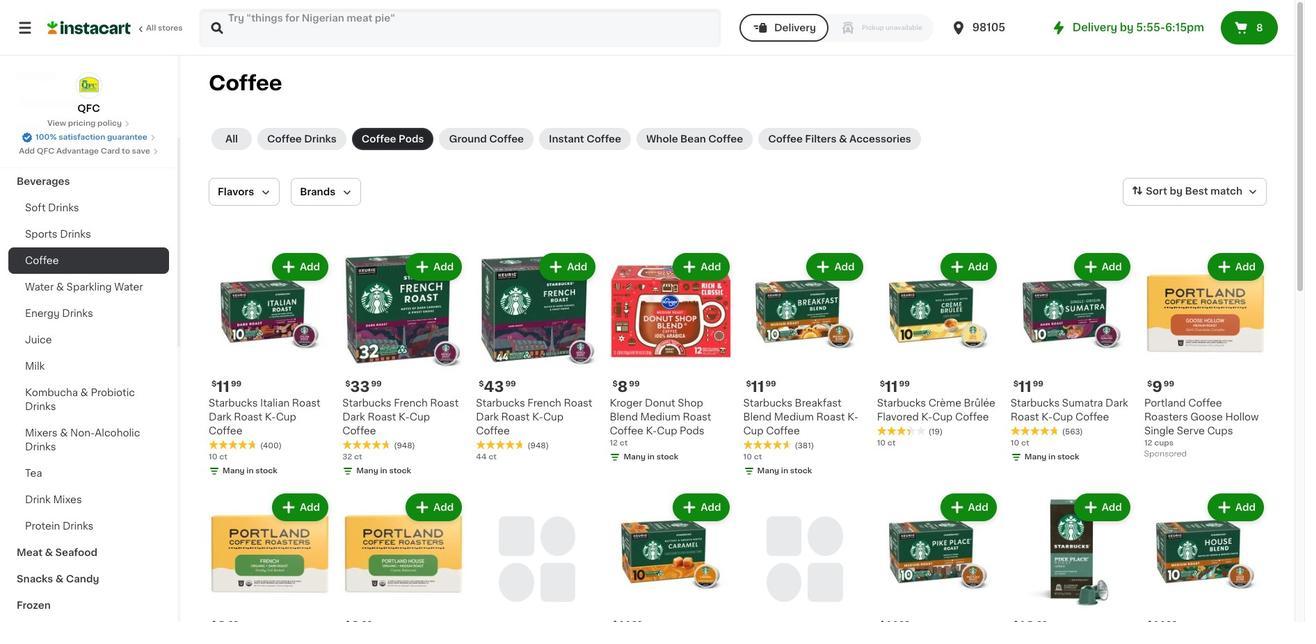 Task type: locate. For each thing, give the bounding box(es) containing it.
hollow
[[1226, 413, 1259, 422]]

& for eggs
[[46, 150, 54, 160]]

0 horizontal spatial medium
[[641, 413, 680, 422]]

many down "starbucks sumatra dark roast k-cup coffee"
[[1025, 454, 1047, 461]]

dairy
[[17, 150, 44, 160]]

milk link
[[8, 353, 169, 380]]

99 inside '$ 43 99'
[[505, 381, 516, 388]]

drinks inside the sports drinks link
[[60, 230, 91, 239]]

& up energy drinks
[[56, 282, 64, 292]]

coffee inside the kroger donut shop blend medium roast coffee k-cup pods 12 ct
[[610, 427, 644, 436]]

$ 11 99 up starbucks italian roast dark roast k-cup coffee
[[212, 380, 242, 395]]

coffee filters & accessories link
[[759, 128, 921, 150]]

ground coffee link
[[439, 128, 534, 150]]

starbucks left italian on the bottom left
[[209, 399, 258, 409]]

0 horizontal spatial delivery
[[774, 23, 816, 33]]

$ 11 99 for starbucks breakfast blend medium roast k- cup coffee
[[746, 380, 776, 395]]

coffee inside starbucks italian roast dark roast k-cup coffee
[[209, 427, 242, 436]]

starbucks inside "starbucks sumatra dark roast k-cup coffee"
[[1011, 399, 1060, 409]]

dark for 43
[[476, 413, 499, 422]]

qfc inside add qfc advantage card to save link
[[37, 148, 54, 155]]

3 11 from the left
[[885, 380, 898, 395]]

starbucks inside starbucks italian roast dark roast k-cup coffee
[[209, 399, 258, 409]]

2 (948) from the left
[[528, 443, 549, 450]]

10 for starbucks breakfast blend medium roast k- cup coffee
[[743, 454, 752, 461]]

& right filters
[[839, 134, 847, 144]]

all stores link
[[47, 8, 184, 47]]

starbucks french roast dark roast k-cup coffee down '$ 43 99'
[[476, 399, 592, 436]]

coffee inside "starbucks sumatra dark roast k-cup coffee"
[[1076, 413, 1109, 422]]

10 down starbucks italian roast dark roast k-cup coffee
[[209, 454, 217, 461]]

2 12 from the left
[[1144, 440, 1153, 447]]

&
[[839, 134, 847, 144], [46, 150, 54, 160], [56, 282, 64, 292], [80, 388, 88, 398], [60, 429, 68, 438], [45, 548, 53, 558], [55, 575, 64, 584]]

1 horizontal spatial 8
[[1257, 23, 1263, 33]]

1 horizontal spatial pods
[[680, 427, 705, 436]]

1 vertical spatial 8
[[618, 380, 628, 395]]

delivery for delivery by 5:55-6:15pm
[[1073, 22, 1118, 33]]

many down starbucks italian roast dark roast k-cup coffee
[[223, 468, 245, 475]]

many in stock for starbucks sumatra dark roast k-cup coffee
[[1025, 454, 1080, 461]]

44 ct
[[476, 454, 497, 461]]

3 99 from the left
[[505, 381, 516, 388]]

starbucks up flavored
[[877, 399, 926, 409]]

blend inside the kroger donut shop blend medium roast coffee k-cup pods 12 ct
[[610, 413, 638, 422]]

12 inside 'portland coffee roasters goose hollow single serve cups 12 cups'
[[1144, 440, 1153, 447]]

pods inside the kroger donut shop blend medium roast coffee k-cup pods 12 ct
[[680, 427, 705, 436]]

8
[[1257, 23, 1263, 33], [618, 380, 628, 395]]

k- inside the starbucks crème brûlée flavored k-cup coffee
[[922, 413, 933, 422]]

coffee inside the starbucks crème brûlée flavored k-cup coffee
[[955, 413, 989, 422]]

produce
[[17, 124, 59, 134]]

$ 11 99 for starbucks italian roast dark roast k-cup coffee
[[212, 380, 242, 395]]

all up flavors
[[225, 134, 238, 144]]

water up energy
[[25, 282, 54, 292]]

12 left cups
[[1144, 440, 1153, 447]]

0 vertical spatial all
[[146, 24, 156, 32]]

qfc up view pricing policy link
[[77, 104, 100, 113]]

many down '32 ct'
[[356, 468, 378, 475]]

8 button
[[1221, 11, 1278, 45]]

99 right the 33
[[371, 381, 382, 388]]

100% satisfaction guarantee button
[[22, 129, 156, 143]]

44
[[476, 454, 487, 461]]

& for sparkling
[[56, 282, 64, 292]]

(948) for 33
[[394, 443, 415, 450]]

flavored
[[877, 413, 919, 422]]

0 horizontal spatial all
[[146, 24, 156, 32]]

1 medium from the left
[[641, 413, 680, 422]]

cups
[[1154, 440, 1174, 447]]

add
[[19, 148, 35, 155], [300, 262, 320, 272], [433, 262, 454, 272], [567, 262, 588, 272], [701, 262, 721, 272], [835, 262, 855, 272], [968, 262, 989, 272], [1102, 262, 1122, 272], [1236, 262, 1256, 272], [300, 503, 320, 513], [433, 503, 454, 513], [701, 503, 721, 513], [968, 503, 989, 513], [1102, 503, 1122, 513], [1236, 503, 1256, 513]]

6 99 from the left
[[899, 381, 910, 388]]

0 horizontal spatial 8
[[618, 380, 628, 395]]

11 up starbucks italian roast dark roast k-cup coffee
[[217, 380, 230, 395]]

ct down flavored
[[888, 440, 896, 447]]

1 starbucks from the left
[[209, 399, 258, 409]]

starbucks french roast dark roast k-cup coffee for 33
[[342, 399, 459, 436]]

10 ct for starbucks crème brûlée flavored k-cup coffee
[[877, 440, 896, 447]]

view
[[47, 120, 66, 127]]

5:55-
[[1136, 22, 1165, 33]]

k- inside the kroger donut shop blend medium roast coffee k-cup pods 12 ct
[[646, 427, 657, 436]]

many down starbucks breakfast blend medium roast k- cup coffee
[[757, 468, 779, 475]]

starbucks inside starbucks breakfast blend medium roast k- cup coffee
[[743, 399, 793, 409]]

$ 11 99 for starbucks sumatra dark roast k-cup coffee
[[1014, 380, 1044, 395]]

10 ct down flavored
[[877, 440, 896, 447]]

sports
[[25, 230, 58, 239]]

1 starbucks french roast dark roast k-cup coffee from the left
[[342, 399, 459, 436]]

drinks inside protein drinks link
[[63, 522, 94, 532]]

1 horizontal spatial starbucks french roast dark roast k-cup coffee
[[476, 399, 592, 436]]

meat
[[17, 548, 42, 558]]

1 blend from the left
[[610, 413, 638, 422]]

None search field
[[199, 8, 721, 47]]

thanksgiving link
[[8, 89, 169, 116]]

service type group
[[740, 14, 934, 42]]

drinks inside coffee drinks link
[[304, 134, 337, 144]]

2 french from the left
[[528, 399, 561, 409]]

6 starbucks from the left
[[1011, 399, 1060, 409]]

drinks inside soft drinks "link"
[[48, 203, 79, 213]]

12 down kroger
[[610, 440, 618, 447]]

99 right 43
[[505, 381, 516, 388]]

2 starbucks french roast dark roast k-cup coffee from the left
[[476, 399, 592, 436]]

1 horizontal spatial all
[[225, 134, 238, 144]]

breakfast
[[795, 399, 842, 409]]

& inside kombucha & probiotic drinks
[[80, 388, 88, 398]]

water & sparkling water link
[[8, 274, 169, 301]]

1 horizontal spatial (948)
[[528, 443, 549, 450]]

delivery
[[1073, 22, 1118, 33], [774, 23, 816, 33]]

1 horizontal spatial blend
[[743, 413, 772, 422]]

delivery inside button
[[774, 23, 816, 33]]

stock for starbucks italian roast dark roast k-cup coffee
[[256, 468, 278, 475]]

mixers
[[25, 429, 58, 438]]

beverages
[[17, 177, 70, 186]]

99 right 9
[[1164, 381, 1175, 388]]

water right sparkling
[[114, 282, 143, 292]]

water
[[25, 282, 54, 292], [114, 282, 143, 292]]

$ inside $ 9 99
[[1147, 381, 1152, 388]]

in for starbucks sumatra dark roast k-cup coffee
[[1049, 454, 1056, 461]]

11 up flavored
[[885, 380, 898, 395]]

(400)
[[260, 443, 282, 450]]

drinks inside mixers & non-alcoholic drinks
[[25, 443, 56, 452]]

2 water from the left
[[114, 282, 143, 292]]

many for starbucks breakfast blend medium roast k- cup coffee
[[757, 468, 779, 475]]

sports drinks link
[[8, 221, 169, 248]]

product group containing 9
[[1144, 250, 1267, 462]]

whole bean coffee link
[[637, 128, 753, 150]]

(563)
[[1062, 429, 1083, 436]]

beverages link
[[8, 168, 169, 195]]

1 $ 11 99 from the left
[[212, 380, 242, 395]]

many
[[624, 454, 646, 461], [1025, 454, 1047, 461], [223, 468, 245, 475], [356, 468, 378, 475], [757, 468, 779, 475]]

1 vertical spatial by
[[1170, 187, 1183, 196]]

0 horizontal spatial qfc
[[37, 148, 54, 155]]

qfc down 100%
[[37, 148, 54, 155]]

k- inside "starbucks sumatra dark roast k-cup coffee"
[[1042, 413, 1053, 422]]

11 for starbucks italian roast dark roast k-cup coffee
[[217, 380, 230, 395]]

brands button
[[291, 178, 361, 206]]

drinks down soft drinks "link"
[[60, 230, 91, 239]]

1 horizontal spatial by
[[1170, 187, 1183, 196]]

99 up kroger
[[629, 381, 640, 388]]

many down the kroger donut shop blend medium roast coffee k-cup pods 12 ct at bottom
[[624, 454, 646, 461]]

(948) for 43
[[528, 443, 549, 450]]

ct down starbucks breakfast blend medium roast k- cup coffee
[[754, 454, 762, 461]]

4 $ from the left
[[613, 381, 618, 388]]

1 vertical spatial all
[[225, 134, 238, 144]]

french for 33
[[394, 399, 428, 409]]

99 up "starbucks sumatra dark roast k-cup coffee"
[[1033, 381, 1044, 388]]

1 99 from the left
[[231, 381, 242, 388]]

0 horizontal spatial french
[[394, 399, 428, 409]]

10 for starbucks sumatra dark roast k-cup coffee
[[1011, 440, 1020, 447]]

99 inside $ 9 99
[[1164, 381, 1175, 388]]

5 99 from the left
[[766, 381, 776, 388]]

$ 11 99 up "starbucks sumatra dark roast k-cup coffee"
[[1014, 380, 1044, 395]]

1 vertical spatial pods
[[680, 427, 705, 436]]

all stores
[[146, 24, 183, 32]]

product group
[[209, 250, 331, 480], [342, 250, 465, 480], [476, 250, 599, 463], [610, 250, 732, 466], [743, 250, 866, 480], [877, 250, 1000, 450], [1011, 250, 1133, 466], [1144, 250, 1267, 462], [209, 491, 331, 623], [342, 491, 465, 623], [610, 491, 732, 623], [877, 491, 1000, 623], [1011, 491, 1133, 623], [1144, 491, 1267, 623]]

pods left ground
[[399, 134, 424, 144]]

$ 11 99 up starbucks breakfast blend medium roast k- cup coffee
[[746, 380, 776, 395]]

by left 5:55- at top
[[1120, 22, 1134, 33]]

mixes
[[53, 495, 82, 505]]

5 starbucks from the left
[[877, 399, 926, 409]]

many in stock down '(381)'
[[757, 468, 812, 475]]

delivery for delivery
[[774, 23, 816, 33]]

dark
[[1106, 399, 1128, 409], [209, 413, 232, 422], [342, 413, 365, 422], [476, 413, 499, 422]]

starbucks french roast dark roast k-cup coffee for 43
[[476, 399, 592, 436]]

0 vertical spatial by
[[1120, 22, 1134, 33]]

0 horizontal spatial by
[[1120, 22, 1134, 33]]

0 vertical spatial 8
[[1257, 23, 1263, 33]]

many in stock down the kroger donut shop blend medium roast coffee k-cup pods 12 ct at bottom
[[624, 454, 679, 461]]

coffee
[[209, 73, 282, 93], [267, 134, 302, 144], [362, 134, 396, 144], [489, 134, 524, 144], [587, 134, 621, 144], [709, 134, 743, 144], [768, 134, 803, 144], [25, 256, 59, 266], [1189, 399, 1222, 409], [955, 413, 989, 422], [1076, 413, 1109, 422], [209, 427, 242, 436], [342, 427, 376, 436], [476, 427, 510, 436], [610, 427, 644, 436], [766, 427, 800, 436]]

by
[[1120, 22, 1134, 33], [1170, 187, 1183, 196]]

0 horizontal spatial blend
[[610, 413, 638, 422]]

10 ct down starbucks italian roast dark roast k-cup coffee
[[209, 454, 227, 461]]

drinks up sports drinks
[[48, 203, 79, 213]]

10 down "starbucks sumatra dark roast k-cup coffee"
[[1011, 440, 1020, 447]]

& left non-
[[60, 429, 68, 438]]

whole
[[646, 134, 678, 144]]

many in stock down '32 ct'
[[356, 468, 411, 475]]

all
[[146, 24, 156, 32], [225, 134, 238, 144]]

sponsored badge image
[[1144, 451, 1187, 459]]

alcoholic
[[95, 429, 140, 438]]

10 ct down starbucks breakfast blend medium roast k- cup coffee
[[743, 454, 762, 461]]

ct inside the kroger donut shop blend medium roast coffee k-cup pods 12 ct
[[620, 440, 628, 447]]

0 horizontal spatial (948)
[[394, 443, 415, 450]]

& down 100%
[[46, 150, 54, 160]]

1 horizontal spatial water
[[114, 282, 143, 292]]

0 horizontal spatial starbucks french roast dark roast k-cup coffee
[[342, 399, 459, 436]]

99
[[231, 381, 242, 388], [371, 381, 382, 388], [505, 381, 516, 388], [629, 381, 640, 388], [766, 381, 776, 388], [899, 381, 910, 388], [1033, 381, 1044, 388], [1164, 381, 1175, 388]]

8 99 from the left
[[1164, 381, 1175, 388]]

cups
[[1208, 427, 1233, 436]]

1 11 from the left
[[217, 380, 230, 395]]

2 11 from the left
[[751, 380, 764, 395]]

many in stock down '(400)'
[[223, 468, 278, 475]]

italian
[[260, 399, 290, 409]]

10 down flavored
[[877, 440, 886, 447]]

1 horizontal spatial medium
[[774, 413, 814, 422]]

starbucks french roast dark roast k-cup coffee down $ 33 99
[[342, 399, 459, 436]]

many for starbucks sumatra dark roast k-cup coffee
[[1025, 454, 1047, 461]]

11 up starbucks breakfast blend medium roast k- cup coffee
[[751, 380, 764, 395]]

portland
[[1144, 399, 1186, 409]]

3 $ 11 99 from the left
[[880, 380, 910, 395]]

4 starbucks from the left
[[743, 399, 793, 409]]

1 horizontal spatial french
[[528, 399, 561, 409]]

& left candy
[[55, 575, 64, 584]]

medium down donut
[[641, 413, 680, 422]]

policy
[[97, 120, 122, 127]]

1 (948) from the left
[[394, 443, 415, 450]]

all left stores
[[146, 24, 156, 32]]

& right the meat
[[45, 548, 53, 558]]

99 up flavored
[[899, 381, 910, 388]]

4 11 from the left
[[1019, 380, 1032, 395]]

drink mixes
[[25, 495, 82, 505]]

10 ct for starbucks italian roast dark roast k-cup coffee
[[209, 454, 227, 461]]

product group containing 8
[[610, 250, 732, 466]]

k- inside starbucks italian roast dark roast k-cup coffee
[[265, 413, 276, 422]]

recipes
[[17, 71, 58, 81]]

starbucks left breakfast
[[743, 399, 793, 409]]

0 horizontal spatial water
[[25, 282, 54, 292]]

drinks down kombucha
[[25, 402, 56, 412]]

10
[[877, 440, 886, 447], [1011, 440, 1020, 447], [209, 454, 217, 461], [743, 454, 752, 461]]

in
[[648, 454, 655, 461], [1049, 454, 1056, 461], [247, 468, 254, 475], [380, 468, 387, 475], [781, 468, 788, 475]]

by right the sort
[[1170, 187, 1183, 196]]

11 up "starbucks sumatra dark roast k-cup coffee"
[[1019, 380, 1032, 395]]

by inside 'field'
[[1170, 187, 1183, 196]]

3 $ from the left
[[479, 381, 484, 388]]

pods down shop
[[680, 427, 705, 436]]

drinks inside kombucha & probiotic drinks
[[25, 402, 56, 412]]

$ inside $ 33 99
[[345, 381, 350, 388]]

ct down kroger
[[620, 440, 628, 447]]

coffee link
[[8, 248, 169, 274]]

medium inside starbucks breakfast blend medium roast k- cup coffee
[[774, 413, 814, 422]]

juice link
[[8, 327, 169, 353]]

to
[[122, 148, 130, 155]]

roasters
[[1144, 413, 1188, 422]]

99 up starbucks breakfast blend medium roast k- cup coffee
[[766, 381, 776, 388]]

dark inside starbucks italian roast dark roast k-cup coffee
[[209, 413, 232, 422]]

donut
[[645, 399, 675, 409]]

8 $ from the left
[[1147, 381, 1152, 388]]

snacks & candy link
[[8, 566, 169, 593]]

10 down starbucks breakfast blend medium roast k- cup coffee
[[743, 454, 752, 461]]

2 $ 11 99 from the left
[[746, 380, 776, 395]]

drinks down mixers
[[25, 443, 56, 452]]

energy drinks
[[25, 309, 93, 319]]

medium down breakfast
[[774, 413, 814, 422]]

0 horizontal spatial 12
[[610, 440, 618, 447]]

blend
[[610, 413, 638, 422], [743, 413, 772, 422]]

0 vertical spatial qfc
[[77, 104, 100, 113]]

drinks down water & sparkling water on the top left of the page
[[62, 309, 93, 319]]

match
[[1211, 187, 1243, 196]]

2 99 from the left
[[371, 381, 382, 388]]

many in stock for starbucks breakfast blend medium roast k- cup coffee
[[757, 468, 812, 475]]

drinks up brands
[[304, 134, 337, 144]]

single
[[1144, 427, 1175, 436]]

2 blend from the left
[[743, 413, 772, 422]]

starbucks inside the starbucks crème brûlée flavored k-cup coffee
[[877, 399, 926, 409]]

starbucks down '$ 43 99'
[[476, 399, 525, 409]]

1 horizontal spatial 12
[[1144, 440, 1153, 447]]

drinks up seafood
[[63, 522, 94, 532]]

kombucha
[[25, 388, 78, 398]]

many in stock down '(563)'
[[1025, 454, 1080, 461]]

seafood
[[55, 548, 97, 558]]

8 inside button
[[1257, 23, 1263, 33]]

5 $ from the left
[[746, 381, 751, 388]]

drinks for sports drinks
[[60, 230, 91, 239]]

starbucks down $ 33 99
[[342, 399, 391, 409]]

1 french from the left
[[394, 399, 428, 409]]

roast inside the kroger donut shop blend medium roast coffee k-cup pods 12 ct
[[683, 413, 711, 422]]

delivery by 5:55-6:15pm
[[1073, 22, 1204, 33]]

3 starbucks from the left
[[476, 399, 525, 409]]

7 $ from the left
[[1014, 381, 1019, 388]]

1 vertical spatial qfc
[[37, 148, 54, 155]]

ct
[[620, 440, 628, 447], [888, 440, 896, 447], [1021, 440, 1029, 447], [219, 454, 227, 461], [354, 454, 362, 461], [489, 454, 497, 461], [754, 454, 762, 461]]

satisfaction
[[59, 134, 105, 141]]

0 horizontal spatial pods
[[399, 134, 424, 144]]

tea link
[[8, 461, 169, 487]]

1 12 from the left
[[610, 440, 618, 447]]

$ 33 99
[[345, 380, 382, 395]]

$ 11 99 up flavored
[[880, 380, 910, 395]]

drinks inside 'energy drinks' link
[[62, 309, 93, 319]]

view pricing policy
[[47, 120, 122, 127]]

roast inside "starbucks sumatra dark roast k-cup coffee"
[[1011, 413, 1039, 422]]

10 ct down "starbucks sumatra dark roast k-cup coffee"
[[1011, 440, 1029, 447]]

protein drinks link
[[8, 513, 169, 540]]

4 $ 11 99 from the left
[[1014, 380, 1044, 395]]

1 horizontal spatial delivery
[[1073, 22, 1118, 33]]

1 water from the left
[[25, 282, 54, 292]]

99 up starbucks italian roast dark roast k-cup coffee
[[231, 381, 242, 388]]

2 medium from the left
[[774, 413, 814, 422]]

4 99 from the left
[[629, 381, 640, 388]]

instacart logo image
[[47, 19, 131, 36]]

dark inside "starbucks sumatra dark roast k-cup coffee"
[[1106, 399, 1128, 409]]

qfc inside qfc link
[[77, 104, 100, 113]]

11 for starbucks breakfast blend medium roast k- cup coffee
[[751, 380, 764, 395]]

many in stock
[[624, 454, 679, 461], [1025, 454, 1080, 461], [223, 468, 278, 475], [356, 468, 411, 475], [757, 468, 812, 475]]

starbucks left sumatra
[[1011, 399, 1060, 409]]

& down milk link
[[80, 388, 88, 398]]

french
[[394, 399, 428, 409], [528, 399, 561, 409]]

Search field
[[200, 10, 720, 46]]

2 $ from the left
[[345, 381, 350, 388]]

1 horizontal spatial qfc
[[77, 104, 100, 113]]

starbucks crème brûlée flavored k-cup coffee
[[877, 399, 996, 422]]

& inside mixers & non-alcoholic drinks
[[60, 429, 68, 438]]

many in stock for starbucks french roast dark roast k-cup coffee
[[356, 468, 411, 475]]

brands
[[300, 187, 336, 197]]



Task type: vqa. For each thing, say whether or not it's contained in the screenshot.
second Add 'BUTTON' from right
no



Task type: describe. For each thing, give the bounding box(es) containing it.
non-
[[70, 429, 95, 438]]

7 99 from the left
[[1033, 381, 1044, 388]]

Best match Sort by field
[[1123, 178, 1267, 206]]

drink mixes link
[[8, 487, 169, 513]]

$ 9 99
[[1147, 380, 1175, 395]]

& for candy
[[55, 575, 64, 584]]

soft
[[25, 203, 46, 213]]

ct down "starbucks sumatra dark roast k-cup coffee"
[[1021, 440, 1029, 447]]

(381)
[[795, 443, 814, 450]]

probiotic
[[91, 388, 135, 398]]

many for starbucks italian roast dark roast k-cup coffee
[[223, 468, 245, 475]]

33
[[350, 380, 370, 395]]

all for all
[[225, 134, 238, 144]]

coffee inside 'portland coffee roasters goose hollow single serve cups 12 cups'
[[1189, 399, 1222, 409]]

kombucha & probiotic drinks
[[25, 388, 135, 412]]

cup inside the starbucks crème brûlée flavored k-cup coffee
[[933, 413, 953, 422]]

coffee pods link
[[352, 128, 434, 150]]

11 for starbucks crème brûlée flavored k-cup coffee
[[885, 380, 898, 395]]

coffee inside starbucks breakfast blend medium roast k- cup coffee
[[766, 427, 800, 436]]

soft drinks link
[[8, 195, 169, 221]]

qfc logo image
[[75, 72, 102, 99]]

coffee drinks
[[267, 134, 337, 144]]

10 ct for starbucks breakfast blend medium roast k- cup coffee
[[743, 454, 762, 461]]

accessories
[[850, 134, 911, 144]]

k- inside starbucks breakfast blend medium roast k- cup coffee
[[848, 413, 859, 422]]

goose
[[1191, 413, 1223, 422]]

starbucks sumatra dark roast k-cup coffee
[[1011, 399, 1128, 422]]

$ 43 99
[[479, 380, 516, 395]]

juice
[[25, 335, 52, 345]]

98105
[[973, 22, 1006, 33]]

$ inside '$ 43 99'
[[479, 381, 484, 388]]

98105 button
[[950, 8, 1034, 47]]

sort
[[1146, 187, 1168, 196]]

energy
[[25, 309, 60, 319]]

drinks for soft drinks
[[48, 203, 79, 213]]

coffee drinks link
[[257, 128, 346, 150]]

& for probiotic
[[80, 388, 88, 398]]

ground coffee
[[449, 134, 524, 144]]

dairy & eggs
[[17, 150, 82, 160]]

drinks for energy drinks
[[62, 309, 93, 319]]

frozen
[[17, 601, 51, 611]]

eggs
[[57, 150, 82, 160]]

water & sparkling water
[[25, 282, 143, 292]]

pricing
[[68, 120, 96, 127]]

10 for starbucks italian roast dark roast k-cup coffee
[[209, 454, 217, 461]]

many in stock for starbucks italian roast dark roast k-cup coffee
[[223, 468, 278, 475]]

protein drinks
[[25, 522, 94, 532]]

bean
[[680, 134, 706, 144]]

0 vertical spatial pods
[[399, 134, 424, 144]]

stock for starbucks breakfast blend medium roast k- cup coffee
[[790, 468, 812, 475]]

instant coffee link
[[539, 128, 631, 150]]

99 inside $ 33 99
[[371, 381, 382, 388]]

advantage
[[56, 148, 99, 155]]

meat & seafood link
[[8, 540, 169, 566]]

32 ct
[[342, 454, 362, 461]]

mixers & non-alcoholic drinks link
[[8, 420, 169, 461]]

by for sort
[[1170, 187, 1183, 196]]

roast inside starbucks breakfast blend medium roast k- cup coffee
[[817, 413, 845, 422]]

12 inside the kroger donut shop blend medium roast coffee k-cup pods 12 ct
[[610, 440, 618, 447]]

6:15pm
[[1165, 22, 1204, 33]]

dark for 11
[[209, 413, 232, 422]]

& for non-
[[60, 429, 68, 438]]

(19)
[[929, 429, 943, 436]]

11 for starbucks sumatra dark roast k-cup coffee
[[1019, 380, 1032, 395]]

delivery button
[[740, 14, 829, 42]]

2 starbucks from the left
[[342, 399, 391, 409]]

all link
[[212, 128, 252, 150]]

guarantee
[[107, 134, 147, 141]]

6 $ from the left
[[880, 381, 885, 388]]

soft drinks
[[25, 203, 79, 213]]

card
[[101, 148, 120, 155]]

43
[[484, 380, 504, 395]]

cup inside starbucks breakfast blend medium roast k- cup coffee
[[743, 427, 764, 436]]

energy drinks link
[[8, 301, 169, 327]]

$ 8 99
[[613, 380, 640, 395]]

ct right 32
[[354, 454, 362, 461]]

ct down starbucks italian roast dark roast k-cup coffee
[[219, 454, 227, 461]]

serve
[[1177, 427, 1205, 436]]

in for starbucks breakfast blend medium roast k- cup coffee
[[781, 468, 788, 475]]

100% satisfaction guarantee
[[36, 134, 147, 141]]

qfc link
[[75, 72, 102, 116]]

$ inside $ 8 99
[[613, 381, 618, 388]]

stores
[[158, 24, 183, 32]]

10 for starbucks crème brûlée flavored k-cup coffee
[[877, 440, 886, 447]]

add qfc advantage card to save link
[[19, 146, 159, 157]]

cup inside the kroger donut shop blend medium roast coffee k-cup pods 12 ct
[[657, 427, 677, 436]]

stock for starbucks sumatra dark roast k-cup coffee
[[1058, 454, 1080, 461]]

dark for 33
[[342, 413, 365, 422]]

kroger
[[610, 399, 643, 409]]

save
[[132, 148, 150, 155]]

all for all stores
[[146, 24, 156, 32]]

produce link
[[8, 116, 169, 142]]

1 $ from the left
[[212, 381, 217, 388]]

in for starbucks french roast dark roast k-cup coffee
[[380, 468, 387, 475]]

view pricing policy link
[[47, 118, 130, 129]]

flavors
[[218, 187, 254, 197]]

& for seafood
[[45, 548, 53, 558]]

cup inside starbucks italian roast dark roast k-cup coffee
[[276, 413, 296, 422]]

10 ct for starbucks sumatra dark roast k-cup coffee
[[1011, 440, 1029, 447]]

drinks for protein drinks
[[63, 522, 94, 532]]

by for delivery
[[1120, 22, 1134, 33]]

tea
[[25, 469, 42, 479]]

$ 11 99 for starbucks crème brûlée flavored k-cup coffee
[[880, 380, 910, 395]]

sumatra
[[1062, 399, 1103, 409]]

starbucks italian roast dark roast k-cup coffee
[[209, 399, 321, 436]]

9
[[1152, 380, 1163, 395]]

drinks for coffee drinks
[[304, 134, 337, 144]]

meat & seafood
[[17, 548, 97, 558]]

french for 43
[[528, 399, 561, 409]]

product group containing 33
[[342, 250, 465, 480]]

shop
[[678, 399, 703, 409]]

many for starbucks french roast dark roast k-cup coffee
[[356, 468, 378, 475]]

instant coffee
[[549, 134, 621, 144]]

dairy & eggs link
[[8, 142, 169, 168]]

brûlée
[[964, 399, 996, 409]]

medium inside the kroger donut shop blend medium roast coffee k-cup pods 12 ct
[[641, 413, 680, 422]]

ct right 44
[[489, 454, 497, 461]]

cup inside "starbucks sumatra dark roast k-cup coffee"
[[1053, 413, 1073, 422]]

portland coffee roasters goose hollow single serve cups 12 cups
[[1144, 399, 1259, 447]]

coffee filters & accessories
[[768, 134, 911, 144]]

in for starbucks italian roast dark roast k-cup coffee
[[247, 468, 254, 475]]

stock for starbucks french roast dark roast k-cup coffee
[[389, 468, 411, 475]]

100%
[[36, 134, 57, 141]]

coffee pods
[[362, 134, 424, 144]]

best match
[[1185, 187, 1243, 196]]

delivery by 5:55-6:15pm link
[[1050, 19, 1204, 36]]

snacks & candy
[[17, 575, 99, 584]]

milk
[[25, 362, 45, 372]]

product group containing 43
[[476, 250, 599, 463]]

99 inside $ 8 99
[[629, 381, 640, 388]]

blend inside starbucks breakfast blend medium roast k- cup coffee
[[743, 413, 772, 422]]



